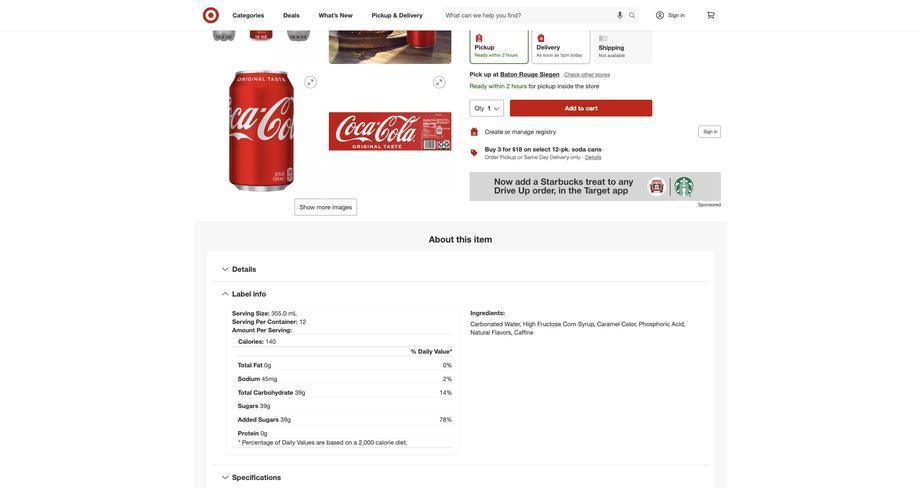 Task type: locate. For each thing, give the bounding box(es) containing it.
sign in link
[[649, 7, 697, 24]]

coca-cola - 12pk/12 fl oz cans, 4 of 16 image
[[329, 0, 452, 64]]

ready up pick
[[475, 52, 488, 58]]

0 vertical spatial sugars
[[238, 402, 258, 410]]

1 vertical spatial in
[[714, 129, 718, 134]]

0 vertical spatial item
[[521, 12, 532, 19]]

buy 3 for $18 on select 12-pk. soda cans link
[[485, 145, 602, 153]]

daily
[[418, 348, 433, 355], [282, 439, 295, 446]]

1 horizontal spatial sign
[[704, 129, 713, 134]]

deal
[[492, 12, 502, 19]]

sugars down sugars 39 g
[[258, 416, 279, 424]]

1 vertical spatial 1
[[488, 104, 491, 112]]

within up at at the right top of the page
[[489, 52, 501, 58]]

g for fat
[[268, 361, 271, 369]]

per up amount per serving : at the bottom of page
[[256, 318, 266, 326]]

1 horizontal spatial on
[[524, 145, 531, 153]]

0 vertical spatial 2
[[502, 52, 505, 58]]

per up calories: 140
[[257, 326, 266, 334]]

search
[[626, 12, 644, 20]]

g
[[268, 361, 271, 369], [302, 389, 305, 396], [267, 402, 270, 410], [287, 416, 291, 424], [264, 430, 267, 437]]

calorie
[[376, 439, 394, 446]]

details button
[[212, 257, 709, 281]]

1 vertical spatial on
[[345, 439, 352, 446]]

39 for carbohydrate
[[295, 389, 302, 396]]

ready
[[475, 52, 488, 58], [470, 82, 487, 90]]

pickup left & at the left top
[[372, 11, 392, 19]]

0 horizontal spatial in
[[681, 12, 685, 18]]

sign in
[[669, 12, 685, 18], [704, 129, 718, 134]]

1 vertical spatial for
[[529, 82, 536, 90]]

0 horizontal spatial 0
[[261, 430, 264, 437]]

2 vertical spatial delivery
[[550, 154, 569, 160]]

0 vertical spatial details
[[586, 154, 602, 160]]

1 right the qty
[[488, 104, 491, 112]]

0 horizontal spatial sign
[[669, 12, 679, 18]]

sign inside button
[[704, 129, 713, 134]]

rouge
[[519, 70, 538, 78]]

1
[[488, 12, 491, 19], [488, 104, 491, 112]]

create or manage registry
[[485, 128, 556, 135]]

other
[[582, 71, 594, 78]]

total
[[238, 361, 252, 369], [238, 389, 252, 396]]

pickup down 3
[[500, 154, 516, 160]]

coca-cola - 12pk/12 fl oz cans, 6 of 16 image
[[329, 70, 452, 193]]

0 horizontal spatial or
[[505, 128, 511, 135]]

per
[[256, 318, 266, 326], [257, 326, 266, 334]]

45
[[262, 375, 269, 383]]

sign
[[669, 12, 679, 18], [704, 129, 713, 134]]

this right about
[[456, 234, 472, 245]]

this down online
[[511, 12, 520, 19]]

1 vertical spatial pickup
[[475, 43, 495, 51]]

1 horizontal spatial details
[[586, 154, 602, 160]]

on
[[524, 145, 531, 153], [345, 439, 352, 446]]

a
[[354, 439, 357, 446]]

categories
[[233, 11, 264, 19]]

only
[[571, 154, 581, 160]]

details up label
[[232, 265, 256, 273]]

daily right %
[[418, 348, 433, 355]]

0 vertical spatial sign
[[669, 12, 679, 18]]

g down the carbohydrate
[[287, 416, 291, 424]]

select
[[533, 145, 551, 153]]

per inside serving size: 355.0 ml serving per container: 12
[[256, 318, 266, 326]]

pickup inside "link"
[[372, 11, 392, 19]]

ingredients: carbonated water, high fructose corn syrup, caramel color, phosphoric acid, natural flavors, caffine
[[471, 309, 685, 336]]

1 horizontal spatial this
[[511, 12, 520, 19]]

1 vertical spatial sign
[[704, 129, 713, 134]]

1 horizontal spatial item
[[521, 12, 532, 19]]

1 horizontal spatial or
[[518, 154, 523, 160]]

0 horizontal spatial item
[[474, 234, 492, 245]]

water,
[[505, 320, 522, 328]]

1 1 from the top
[[488, 12, 491, 19]]

item
[[521, 12, 532, 19], [474, 234, 492, 245]]

0
[[264, 361, 268, 369], [261, 430, 264, 437]]

not
[[599, 53, 606, 58]]

add
[[565, 104, 577, 112]]

check
[[565, 71, 580, 78]]

pickup
[[372, 11, 392, 19], [475, 43, 495, 51], [500, 154, 516, 160]]

2 total from the top
[[238, 389, 252, 396]]

0 horizontal spatial this
[[456, 234, 472, 245]]

label
[[232, 289, 251, 298]]

0 vertical spatial on
[[524, 145, 531, 153]]

1 vertical spatial 2
[[507, 82, 510, 90]]

sugars
[[238, 402, 258, 410], [258, 416, 279, 424]]

calories:
[[238, 338, 264, 345]]

sign in button
[[699, 126, 721, 138]]

$18
[[513, 145, 522, 153]]

0 horizontal spatial details
[[232, 265, 256, 273]]

details down cans
[[586, 154, 602, 160]]

for right 3
[[503, 145, 511, 153]]

pickup up up
[[475, 43, 495, 51]]

syrup,
[[578, 320, 596, 328]]

for
[[504, 12, 510, 19], [529, 82, 536, 90], [503, 145, 511, 153]]

shipping
[[599, 44, 624, 51]]

39 up added sugars 39 g in the bottom of the page
[[260, 402, 267, 410]]

0 vertical spatial total
[[238, 361, 252, 369]]

delivery up the soon
[[537, 43, 560, 51]]

purchased
[[485, 1, 511, 8]]

delivery inside delivery as soon as 5pm today
[[537, 43, 560, 51]]

0 vertical spatial daily
[[418, 348, 433, 355]]

delivery
[[399, 11, 423, 19], [537, 43, 560, 51], [550, 154, 569, 160]]

hours down pick up at baton rouge siegen
[[512, 82, 527, 90]]

hours
[[506, 52, 518, 58], [512, 82, 527, 90]]

39 down the carbohydrate
[[281, 416, 287, 424]]

total for total carbohydrate
[[238, 389, 252, 396]]

to
[[578, 104, 584, 112]]

2 horizontal spatial pickup
[[500, 154, 516, 160]]

delivery inside "link"
[[399, 11, 423, 19]]

serving
[[232, 309, 254, 317], [232, 318, 254, 326], [268, 326, 290, 334]]

% daily value*
[[411, 348, 452, 355]]

1 vertical spatial item
[[474, 234, 492, 245]]

size:
[[256, 309, 270, 317]]

details
[[586, 154, 602, 160], [232, 265, 256, 273]]

0 up percentage
[[261, 430, 264, 437]]

pickup & delivery
[[372, 11, 423, 19]]

2 vertical spatial 39
[[281, 416, 287, 424]]

0 vertical spatial hours
[[506, 52, 518, 58]]

about
[[429, 234, 454, 245]]

1 horizontal spatial sign in
[[704, 129, 718, 134]]

0 vertical spatial 1
[[488, 12, 491, 19]]

item down online
[[521, 12, 532, 19]]

0 horizontal spatial pickup
[[372, 11, 392, 19]]

or right create
[[505, 128, 511, 135]]

delivery right & at the left top
[[399, 11, 423, 19]]

1 vertical spatial within
[[489, 82, 505, 90]]

1 within from the top
[[489, 52, 501, 58]]

0 vertical spatial 39
[[295, 389, 302, 396]]

deals
[[283, 11, 300, 19]]

0 vertical spatial pickup
[[372, 11, 392, 19]]

within down at at the right top of the page
[[489, 82, 505, 90]]

registry
[[536, 128, 556, 135]]

or down "$18" on the right top
[[518, 154, 523, 160]]

daily right of
[[282, 439, 295, 446]]

1 vertical spatial total
[[238, 389, 252, 396]]

1 vertical spatial serving
[[232, 318, 254, 326]]

for down the baton rouge siegen button
[[529, 82, 536, 90]]

g for sugars
[[287, 416, 291, 424]]

0 vertical spatial within
[[489, 52, 501, 58]]

total down sodium
[[238, 389, 252, 396]]

pickup
[[538, 82, 556, 90]]

image gallery element
[[200, 0, 452, 216]]

total for total fat
[[238, 361, 252, 369]]

for right 'deal'
[[504, 12, 510, 19]]

0 vertical spatial this
[[511, 12, 520, 19]]

g for carbohydrate
[[302, 389, 305, 396]]

at
[[493, 70, 499, 78]]

total left fat
[[238, 361, 252, 369]]

g right the carbohydrate
[[302, 389, 305, 396]]

pick up at baton rouge siegen
[[470, 70, 560, 78]]

2 vertical spatial pickup
[[500, 154, 516, 160]]

calories: 140
[[238, 338, 276, 345]]

140
[[266, 338, 276, 345]]

caramel
[[597, 320, 620, 328]]

2 vertical spatial for
[[503, 145, 511, 153]]

39
[[295, 389, 302, 396], [260, 402, 267, 410], [281, 416, 287, 424]]

item up details dropdown button on the bottom of page
[[474, 234, 492, 245]]

1 horizontal spatial in
[[714, 129, 718, 134]]

or
[[505, 128, 511, 135], [518, 154, 523, 160]]

0 vertical spatial ready
[[475, 52, 488, 58]]

1 horizontal spatial 39
[[281, 416, 287, 424]]

pickup for &
[[372, 11, 392, 19]]

ready down pick
[[470, 82, 487, 90]]

check other stores button
[[564, 70, 611, 79]]

0 vertical spatial 0
[[264, 361, 268, 369]]

delivery down 12- on the top right of page
[[550, 154, 569, 160]]

2 horizontal spatial 39
[[295, 389, 302, 396]]

2 1 from the top
[[488, 104, 491, 112]]

1 vertical spatial 39
[[260, 402, 267, 410]]

1 vertical spatial or
[[518, 154, 523, 160]]

1 for see
[[488, 12, 491, 19]]

0 horizontal spatial 2
[[502, 52, 505, 58]]

in inside 'link'
[[681, 12, 685, 18]]

on left a
[[345, 439, 352, 446]]

0 vertical spatial delivery
[[399, 11, 423, 19]]

1 total from the top
[[238, 361, 252, 369]]

g right fat
[[268, 361, 271, 369]]

label info button
[[212, 282, 709, 306]]

1 vertical spatial details
[[232, 265, 256, 273]]

added sugars 39 g
[[238, 416, 291, 424]]

2
[[502, 52, 505, 58], [507, 82, 510, 90]]

corn
[[563, 320, 577, 328]]

pickup inside pickup ready within 2 hours
[[475, 43, 495, 51]]

on up same on the right of page
[[524, 145, 531, 153]]

2 up baton
[[502, 52, 505, 58]]

1 vertical spatial delivery
[[537, 43, 560, 51]]

within inside pickup ready within 2 hours
[[489, 52, 501, 58]]

cart
[[586, 104, 598, 112]]

0 vertical spatial in
[[681, 12, 685, 18]]

up
[[484, 70, 491, 78]]

on inside buy 3 for $18 on select 12-pk. soda cans order pickup or same day delivery only ∙ details
[[524, 145, 531, 153]]

0 horizontal spatial sign in
[[669, 12, 685, 18]]

within
[[489, 52, 501, 58], [489, 82, 505, 90]]

new
[[340, 11, 353, 19]]

1 vertical spatial daily
[[282, 439, 295, 446]]

0 right fat
[[264, 361, 268, 369]]

1 vertical spatial sign in
[[704, 129, 718, 134]]

hours up pick up at baton rouge siegen
[[506, 52, 518, 58]]

1 horizontal spatial pickup
[[475, 43, 495, 51]]

1 right the see
[[488, 12, 491, 19]]

1 vertical spatial sugars
[[258, 416, 279, 424]]

diet.
[[396, 439, 407, 446]]

sponsored
[[699, 202, 721, 208]]

12
[[299, 318, 306, 326]]

color,
[[622, 320, 637, 328]]

coca-cola - 12pk/12 fl oz cans, 5 of 16 image
[[200, 70, 323, 193]]

39 right the carbohydrate
[[295, 389, 302, 396]]

0 vertical spatial sign in
[[669, 12, 685, 18]]

0 vertical spatial per
[[256, 318, 266, 326]]

0 vertical spatial serving
[[232, 309, 254, 317]]

2 down baton
[[507, 82, 510, 90]]

sugars up added
[[238, 402, 258, 410]]



Task type: describe. For each thing, give the bounding box(es) containing it.
carbohydrate
[[254, 389, 293, 396]]

%
[[411, 348, 417, 355]]

see 1 deal for this item link
[[470, 10, 721, 21]]

shipping not available
[[599, 44, 625, 58]]

protein
[[238, 430, 259, 437]]

order
[[485, 154, 499, 160]]

sign inside 'link'
[[669, 12, 679, 18]]

14%
[[440, 389, 452, 396]]

ingredients:
[[471, 309, 505, 317]]

2 inside pickup ready within 2 hours
[[502, 52, 505, 58]]

caffine
[[514, 329, 534, 336]]

pickup & delivery link
[[365, 7, 432, 24]]

soda
[[572, 145, 586, 153]]

0 horizontal spatial 39
[[260, 402, 267, 410]]

0 horizontal spatial on
[[345, 439, 352, 446]]

1 horizontal spatial 2
[[507, 82, 510, 90]]

1 vertical spatial ready
[[470, 82, 487, 90]]

pick
[[470, 70, 482, 78]]

2 vertical spatial serving
[[268, 326, 290, 334]]

1 vertical spatial per
[[257, 326, 266, 334]]

store
[[586, 82, 600, 90]]

details inside dropdown button
[[232, 265, 256, 273]]

when
[[470, 1, 484, 8]]

qty
[[475, 104, 484, 112]]

cans
[[588, 145, 602, 153]]

2%
[[443, 375, 452, 383]]

2,000
[[359, 439, 374, 446]]

more
[[317, 203, 331, 211]]

of
[[275, 439, 280, 446]]

add to cart
[[565, 104, 598, 112]]

amount
[[232, 326, 255, 334]]

specifications button
[[212, 465, 709, 488]]

advertisement region
[[470, 172, 721, 201]]

as
[[555, 52, 559, 58]]

natural
[[471, 329, 490, 336]]

in inside button
[[714, 129, 718, 134]]

total fat 0 g
[[238, 361, 271, 369]]

pk.
[[561, 145, 570, 153]]

1 for qty
[[488, 104, 491, 112]]

stores
[[596, 71, 610, 78]]

when purchased online
[[470, 1, 526, 8]]

amount per serving :
[[232, 326, 292, 334]]

0%
[[443, 361, 452, 369]]

g down total carbohydrate 39 g
[[267, 402, 270, 410]]

for inside buy 3 for $18 on select 12-pk. soda cans order pickup or same day delivery only ∙ details
[[503, 145, 511, 153]]

carbonated
[[471, 320, 503, 328]]

categories link
[[226, 7, 274, 24]]

values
[[297, 439, 315, 446]]

high
[[523, 320, 536, 328]]

0 vertical spatial or
[[505, 128, 511, 135]]

details inside buy 3 for $18 on select 12-pk. soda cans order pickup or same day delivery only ∙ details
[[586, 154, 602, 160]]

added
[[238, 416, 257, 424]]

12-
[[552, 145, 561, 153]]

:
[[290, 326, 292, 334]]

the
[[575, 82, 584, 90]]

pickup for ready
[[475, 43, 495, 51]]

search button
[[626, 7, 644, 25]]

&
[[393, 11, 398, 19]]

sign in inside 'link'
[[669, 12, 685, 18]]

pickup inside buy 3 for $18 on select 12-pk. soda cans order pickup or same day delivery only ∙ details
[[500, 154, 516, 160]]

see 1 deal for this item
[[477, 12, 532, 19]]

info
[[253, 289, 266, 298]]

78%
[[440, 416, 452, 424]]

355.0
[[271, 309, 287, 317]]

see
[[477, 12, 486, 19]]

* percentage of daily values are based on a 2,000 calorie diet.
[[238, 439, 407, 446]]

or inside buy 3 for $18 on select 12-pk. soda cans order pickup or same day delivery only ∙ details
[[518, 154, 523, 160]]

available
[[608, 53, 625, 58]]

based
[[327, 439, 344, 446]]

show more images button
[[295, 199, 357, 216]]

same
[[524, 154, 538, 160]]

as
[[537, 52, 542, 58]]

∙
[[582, 154, 584, 160]]

details button
[[585, 153, 602, 161]]

manage
[[512, 128, 534, 135]]

sodium
[[238, 375, 260, 383]]

sugars 39 g
[[238, 402, 270, 410]]

flavors,
[[492, 329, 513, 336]]

39 for sugars
[[281, 416, 287, 424]]

today
[[571, 52, 583, 58]]

ready inside pickup ready within 2 hours
[[475, 52, 488, 58]]

hours inside pickup ready within 2 hours
[[506, 52, 518, 58]]

delivery as soon as 5pm today
[[537, 43, 583, 58]]

what's new link
[[312, 7, 362, 24]]

online
[[512, 1, 526, 8]]

pickup ready within 2 hours
[[475, 43, 518, 58]]

g up percentage
[[264, 430, 267, 437]]

acid,
[[672, 320, 685, 328]]

what's
[[319, 11, 338, 19]]

0 horizontal spatial daily
[[282, 439, 295, 446]]

are
[[316, 439, 325, 446]]

about this item
[[429, 234, 492, 245]]

2 within from the top
[[489, 82, 505, 90]]

container:
[[267, 318, 298, 326]]

mg
[[269, 375, 277, 383]]

create
[[485, 128, 503, 135]]

coca-cola - 12pk/12 fl oz cans, 3 of 16 image
[[200, 0, 323, 64]]

images
[[332, 203, 352, 211]]

delivery inside buy 3 for $18 on select 12-pk. soda cans order pickup or same day delivery only ∙ details
[[550, 154, 569, 160]]

1 vertical spatial hours
[[512, 82, 527, 90]]

show
[[300, 203, 315, 211]]

What can we help you find? suggestions appear below search field
[[441, 7, 631, 24]]

buy
[[485, 145, 496, 153]]

1 vertical spatial 0
[[261, 430, 264, 437]]

sign in inside button
[[704, 129, 718, 134]]

0 vertical spatial for
[[504, 12, 510, 19]]

add to cart button
[[510, 100, 653, 116]]

1 horizontal spatial 0
[[264, 361, 268, 369]]

1 vertical spatial this
[[456, 234, 472, 245]]

buy 3 for $18 on select 12-pk. soda cans order pickup or same day delivery only ∙ details
[[485, 145, 602, 160]]

1 horizontal spatial daily
[[418, 348, 433, 355]]

baton rouge siegen button
[[500, 70, 560, 79]]



Task type: vqa. For each thing, say whether or not it's contained in the screenshot.
the left Daily
yes



